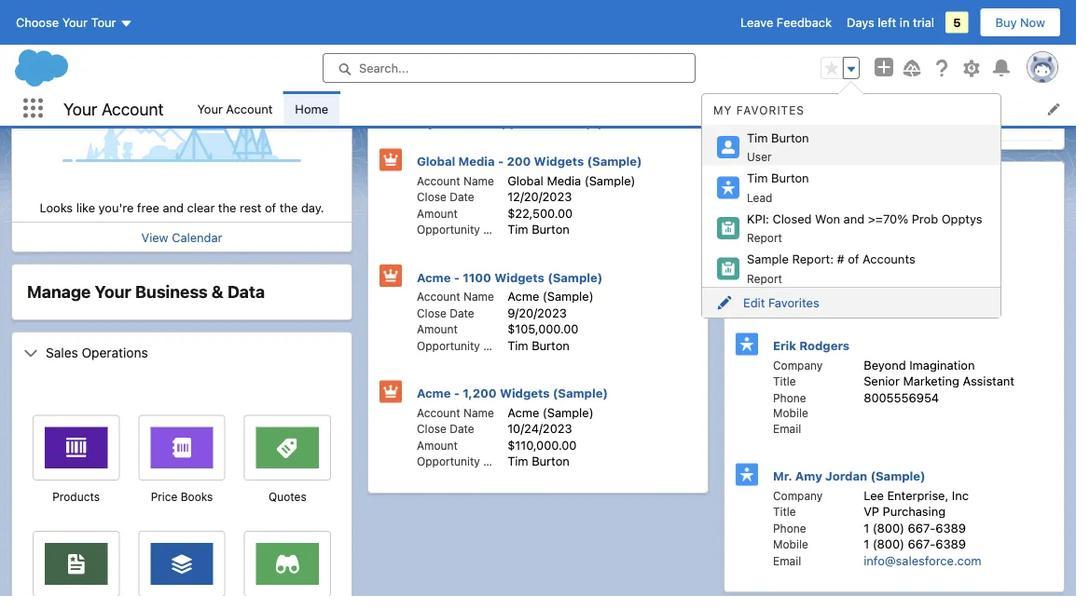 Task type: locate. For each thing, give the bounding box(es) containing it.
view
[[141, 230, 169, 244]]

5
[[953, 15, 961, 29]]

favorites right edit
[[769, 296, 820, 310]]

info@salesforce.com link up the universal technologies
[[836, 57, 954, 71]]

clear
[[187, 201, 215, 215]]

(3) right opportunities
[[584, 114, 604, 130]]

of inside sample report: # of accounts report
[[848, 252, 860, 266]]

2 vertical spatial email
[[773, 555, 801, 568]]

1 opportunity from the top
[[417, 223, 480, 236]]

- left 1100
[[454, 271, 460, 285]]

name for 1100
[[464, 291, 494, 304]]

you're
[[99, 201, 134, 215]]

tim down user at right
[[747, 171, 768, 185]]

1 horizontal spatial viewed
[[798, 170, 845, 186]]

name for -
[[464, 174, 494, 187]]

recently- down close date: in the left of the page
[[380, 114, 441, 130]]

global down recently-viewed opportunities (3)
[[417, 154, 455, 168]]

mr. for mr. amy jordan (sample)
[[773, 470, 793, 484]]

title down "amy"
[[773, 506, 796, 519]]

your
[[62, 15, 88, 29], [63, 99, 97, 119], [197, 102, 223, 116], [95, 282, 131, 302]]

account down recently-viewed opportunities (3)
[[417, 174, 460, 187]]

quotes button
[[244, 489, 331, 506]]

viewed up mr. tim burton
[[798, 170, 845, 186]]

the
[[218, 201, 236, 215], [280, 201, 298, 215]]

0 vertical spatial 6389
[[908, 71, 939, 85]]

acme
[[417, 271, 451, 285], [508, 290, 539, 304], [417, 387, 451, 401], [508, 406, 539, 420]]

0 vertical spatial $105,000.00
[[480, 43, 551, 57]]

leave
[[741, 15, 774, 29]]

report inside sample report: # of accounts report
[[747, 272, 783, 285]]

1 vertical spatial viewed
[[798, 170, 845, 186]]

3 amount from the top
[[417, 439, 458, 452]]

1 horizontal spatial of
[[848, 252, 860, 266]]

close date for global media - 200 widgets (sample)
[[417, 191, 475, 204]]

1 vertical spatial report
[[747, 272, 783, 285]]

1 phone from the top
[[773, 261, 807, 274]]

mr. left "amy"
[[773, 470, 793, 484]]

acme (sample) down the acme - 1100 widgets (sample)
[[508, 290, 594, 304]]

0 vertical spatial 9/20/2023
[[480, 57, 539, 71]]

tim burton for $22,500.00
[[508, 222, 570, 236]]

account name down recently-viewed opportunities (3)
[[417, 174, 494, 187]]

3 name from the top
[[464, 407, 494, 420]]

leave feedback link
[[741, 15, 832, 29]]

3 title from the top
[[773, 506, 796, 519]]

1 vertical spatial email
[[773, 423, 801, 436]]

phone up edit favorites
[[773, 261, 807, 274]]

opportunity owner down 1,200
[[417, 456, 518, 469]]

2 vertical spatial mobile
[[773, 539, 809, 552]]

mr. right kpi:
[[773, 210, 793, 224]]

recently-
[[380, 114, 441, 130], [736, 170, 798, 186]]

the left rest
[[218, 201, 236, 215]]

account for global media - 200 widgets (sample)
[[417, 174, 460, 187]]

2 date from the top
[[450, 307, 475, 320]]

account down the acme - 1100 widgets (sample)
[[417, 291, 460, 304]]

3 date from the top
[[450, 423, 475, 436]]

title
[[773, 246, 796, 259], [773, 375, 796, 389], [773, 506, 796, 519]]

(3) for recently-viewed opportunities (3)
[[584, 114, 604, 130]]

6389 for phone
[[936, 521, 966, 535]]

tim inside tim burton lead
[[747, 171, 768, 185]]

$105,000.00 for amount:
[[480, 43, 551, 57]]

global for global media (sample)
[[508, 173, 544, 187]]

2 vertical spatial company
[[773, 490, 823, 503]]

0 vertical spatial email
[[773, 292, 801, 305]]

date
[[450, 191, 475, 204], [450, 307, 475, 320], [450, 423, 475, 436]]

tim up user at right
[[747, 131, 768, 145]]

title down closed
[[773, 246, 796, 259]]

1 acme (sample) from the top
[[508, 290, 594, 304]]

2 company from the top
[[773, 359, 823, 372]]

looks
[[40, 201, 73, 215]]

email down "amy"
[[773, 555, 801, 568]]

close date down 1100
[[417, 307, 475, 320]]

9/20/2023
[[480, 57, 539, 71], [508, 306, 567, 320]]

amount for acme - 1100 widgets (sample)
[[417, 323, 458, 336]]

0 vertical spatial (3)
[[584, 114, 604, 130]]

global down global media - 200 widgets (sample)
[[508, 173, 544, 187]]

1 horizontal spatial your account
[[197, 102, 273, 116]]

tim down $110,000.00
[[508, 455, 529, 469]]

2 vertical spatial widgets
[[500, 387, 550, 401]]

owner down $22,500.00 at top
[[483, 223, 518, 236]]

account inside your account link
[[226, 102, 273, 116]]

1 account name from the top
[[417, 174, 494, 187]]

price
[[151, 491, 178, 504]]

6389 down inc
[[936, 521, 966, 535]]

and right free on the left of page
[[163, 201, 184, 215]]

2 acme (sample) from the top
[[508, 406, 594, 420]]

1
[[836, 71, 842, 85], [864, 521, 870, 535], [864, 538, 870, 552]]

6389 down trial on the right of the page
[[908, 71, 939, 85]]

lead for lead source:
[[749, 113, 776, 127]]

3 company from the top
[[773, 490, 823, 503]]

report down the sample
[[747, 272, 783, 285]]

and right 'won'
[[844, 212, 865, 226]]

email
[[773, 292, 801, 305], [773, 423, 801, 436], [773, 555, 801, 568]]

0 vertical spatial recently-
[[380, 114, 441, 130]]

recently- for recently-viewed opportunities (3)
[[380, 114, 441, 130]]

the left day.
[[280, 201, 298, 215]]

- for 1100
[[454, 271, 460, 285]]

burton down $22,500.00 at top
[[532, 222, 570, 236]]

3 opportunity owner from the top
[[417, 456, 518, 469]]

0 vertical spatial company
[[773, 230, 823, 243]]

report
[[747, 232, 783, 245], [747, 272, 783, 285]]

1 opportunity owner from the top
[[417, 223, 518, 236]]

won
[[815, 212, 840, 226]]

standard forecasting3 image
[[271, 544, 304, 582]]

opportunity up 1100
[[417, 223, 480, 236]]

(800) for phone
[[873, 521, 905, 535]]

2 tim burton from the top
[[508, 339, 570, 353]]

opportunity owner for $105,000.00
[[417, 340, 518, 353]]

1 vertical spatial title
[[773, 375, 796, 389]]

0 vertical spatial mobile
[[773, 277, 809, 290]]

account down 'acme - 1,200 widgets (sample)'
[[417, 407, 460, 420]]

lee enterprise, inc
[[864, 489, 969, 503]]

acme (sample) for 9/20/2023
[[508, 290, 594, 304]]

0 vertical spatial 667-
[[880, 71, 908, 85]]

0 horizontal spatial global
[[417, 154, 455, 168]]

opportunity owner
[[417, 223, 518, 236], [417, 340, 518, 353], [417, 456, 518, 469]]

choose your tour
[[16, 15, 116, 29]]

erik
[[773, 339, 797, 353]]

books
[[181, 491, 213, 504]]

acme - 1,200 widgets (sample)
[[417, 387, 608, 401]]

1 date from the top
[[450, 191, 475, 204]]

2 vertical spatial account name
[[417, 407, 494, 420]]

1 vertical spatial owner
[[483, 340, 518, 353]]

technologies
[[892, 85, 967, 99]]

0 vertical spatial opportunity
[[417, 223, 480, 236]]

- left 200
[[498, 154, 504, 168]]

and inside kpi: closed won and >=70% prob opptys report
[[844, 212, 865, 226]]

leave feedback
[[741, 15, 832, 29]]

2 mobile from the top
[[773, 407, 809, 420]]

account name
[[417, 174, 494, 187], [417, 291, 494, 304], [417, 407, 494, 420]]

acme left 1,200
[[417, 387, 451, 401]]

report:
[[792, 252, 834, 266]]

of
[[265, 201, 276, 215], [848, 252, 860, 266]]

1 close date from the top
[[417, 191, 475, 204]]

2 vertical spatial close date
[[417, 423, 475, 436]]

edit
[[743, 296, 765, 310]]

0 vertical spatial of
[[265, 201, 276, 215]]

date for 1,200
[[450, 423, 475, 436]]

1 amount from the top
[[417, 207, 458, 220]]

(800) for mobile
[[873, 538, 905, 552]]

1 (800) 667-6389 for phone
[[864, 521, 966, 535]]

widgets right 1100
[[495, 271, 545, 285]]

close date down 1,200
[[417, 423, 475, 436]]

amount
[[417, 207, 458, 220], [417, 323, 458, 336], [417, 439, 458, 452]]

opportunity up 1,200
[[417, 340, 480, 353]]

1 horizontal spatial and
[[844, 212, 865, 226]]

1 vertical spatial opportunity
[[417, 340, 480, 353]]

name down 1,200
[[464, 407, 494, 420]]

1100
[[463, 271, 492, 285]]

info@salesforce.com link down "purchasing"
[[864, 554, 982, 568]]

mobile for mobile
[[773, 539, 809, 552]]

2 owner from the top
[[483, 340, 518, 353]]

acme left 1100
[[417, 271, 451, 285]]

2 title from the top
[[773, 375, 796, 389]]

2 opportunity owner from the top
[[417, 340, 518, 353]]

0 vertical spatial account name
[[417, 174, 494, 187]]

owner up 'acme - 1,200 widgets (sample)'
[[483, 340, 518, 353]]

2 vertical spatial name
[[464, 407, 494, 420]]

0 vertical spatial info@salesforce.com link
[[836, 57, 954, 71]]

2 opportunity from the top
[[417, 340, 480, 353]]

company down erik
[[773, 359, 823, 372]]

0 vertical spatial opportunity owner
[[417, 223, 518, 236]]

2 account name from the top
[[417, 291, 494, 304]]

0 vertical spatial media
[[459, 154, 495, 168]]

report down kpi:
[[747, 232, 783, 245]]

0 vertical spatial favorites
[[737, 104, 805, 117]]

favorites inside list box
[[737, 104, 805, 117]]

in
[[900, 15, 910, 29]]

3 account name from the top
[[417, 407, 494, 420]]

tim
[[747, 131, 768, 145], [747, 171, 768, 185], [796, 210, 818, 224], [508, 222, 529, 236], [508, 339, 529, 353], [508, 455, 529, 469]]

0 vertical spatial tim burton
[[508, 222, 570, 236]]

2 vertical spatial 1
[[864, 538, 870, 552]]

info@salesforce.com down "purchasing"
[[864, 554, 982, 568]]

2 vertical spatial (800)
[[873, 538, 905, 552]]

standard pricebook2 image
[[165, 428, 199, 465]]

favorites down company:
[[737, 104, 805, 117]]

1 vertical spatial 9/20/2023
[[508, 306, 567, 320]]

0 horizontal spatial viewed
[[441, 114, 489, 130]]

mobile
[[773, 277, 809, 290], [773, 407, 809, 420], [773, 539, 809, 552]]

my favorites
[[714, 104, 805, 117]]

1 horizontal spatial (3)
[[889, 170, 909, 186]]

date down 1100
[[450, 307, 475, 320]]

lead up kpi:
[[747, 191, 773, 204]]

search...
[[359, 61, 409, 75]]

info@salesforce.com link for email:
[[836, 57, 954, 71]]

-
[[498, 154, 504, 168], [454, 271, 460, 285], [454, 387, 460, 401]]

3 email from the top
[[773, 555, 801, 568]]

sample report: # of accounts report
[[747, 252, 916, 285]]

tim burton for $105,000.00
[[508, 339, 570, 353]]

1 vertical spatial 667-
[[908, 521, 936, 535]]

0 vertical spatial owner
[[483, 223, 518, 236]]

2 vertical spatial phone
[[773, 522, 807, 535]]

tim burton down $22,500.00 at top
[[508, 222, 570, 236]]

email up "amy"
[[773, 423, 801, 436]]

of right #
[[848, 252, 860, 266]]

3 opportunity from the top
[[417, 456, 480, 469]]

3 phone from the top
[[773, 522, 807, 535]]

info@salesforce.com for email:
[[836, 57, 954, 71]]

lead up "tim burton user"
[[749, 113, 776, 127]]

account left home link
[[226, 102, 273, 116]]

1 vertical spatial account name
[[417, 291, 494, 304]]

info@salesforce.com for email
[[864, 554, 982, 568]]

sales operations button
[[12, 333, 352, 372]]

kpi:
[[747, 212, 769, 226]]

1 the from the left
[[218, 201, 236, 215]]

2 vertical spatial -
[[454, 387, 460, 401]]

0 vertical spatial date
[[450, 191, 475, 204]]

enterprise,
[[888, 489, 949, 503]]

burton down lead source:
[[771, 131, 809, 145]]

widgets up global media (sample)
[[534, 154, 584, 168]]

1 for mobile
[[864, 538, 870, 552]]

1 vertical spatial close date
[[417, 307, 475, 320]]

list
[[186, 91, 1076, 126]]

1 vertical spatial info@salesforce.com link
[[864, 554, 982, 568]]

1 vertical spatial 6389
[[936, 521, 966, 535]]

company for rodgers
[[773, 359, 823, 372]]

account name down 1,200
[[417, 407, 494, 420]]

0 vertical spatial title
[[773, 246, 796, 259]]

close for acme - 1,200 widgets (sample)
[[417, 423, 447, 436]]

account name down 1100
[[417, 291, 494, 304]]

1 vertical spatial (3)
[[889, 170, 909, 186]]

1 vertical spatial 1 (800) 667-6389
[[864, 521, 966, 535]]

opportunity
[[417, 223, 480, 236], [417, 340, 480, 353], [417, 456, 480, 469]]

close date
[[417, 191, 475, 204], [417, 307, 475, 320], [417, 423, 475, 436]]

company
[[773, 230, 823, 243], [773, 359, 823, 372], [773, 490, 823, 503]]

1 title from the top
[[773, 246, 796, 259]]

9/20/2023 for acme (sample)
[[508, 306, 567, 320]]

your account
[[63, 99, 164, 119], [197, 102, 273, 116]]

1 name from the top
[[464, 174, 494, 187]]

account
[[102, 99, 164, 119], [226, 102, 273, 116], [417, 174, 460, 187], [417, 291, 460, 304], [417, 407, 460, 420]]

mobile up "amy"
[[773, 407, 809, 420]]

6389 down "purchasing"
[[936, 538, 966, 552]]

phone for erik
[[773, 392, 807, 405]]

0 vertical spatial amount
[[417, 207, 458, 220]]

3 mobile from the top
[[773, 539, 809, 552]]

lead source:
[[749, 113, 823, 127]]

close date up 1100
[[417, 191, 475, 204]]

purchasing
[[883, 505, 946, 519]]

0 vertical spatial 1
[[836, 71, 842, 85]]

0 horizontal spatial media
[[459, 154, 495, 168]]

0 horizontal spatial the
[[218, 201, 236, 215]]

tim burton for $110,000.00
[[508, 455, 570, 469]]

list box
[[702, 96, 1001, 287]]

1 vertical spatial amount
[[417, 323, 458, 336]]

date down global media - 200 widgets (sample)
[[450, 191, 475, 204]]

group
[[821, 57, 860, 79]]

acme (sample) up 10/24/2023 on the bottom
[[508, 406, 594, 420]]

1 tim burton from the top
[[508, 222, 570, 236]]

company down closed
[[773, 230, 823, 243]]

email inside mobile email
[[773, 423, 801, 436]]

of right rest
[[265, 201, 276, 215]]

owner for $110,000.00
[[483, 456, 518, 469]]

1 vertical spatial tim burton
[[508, 339, 570, 353]]

1 vertical spatial recently-
[[736, 170, 798, 186]]

(3) for recently-viewed leads (3)
[[889, 170, 909, 186]]

0 horizontal spatial of
[[265, 201, 276, 215]]

1 vertical spatial of
[[848, 252, 860, 266]]

date for 1100
[[450, 307, 475, 320]]

&
[[212, 282, 224, 302]]

title down erik
[[773, 375, 796, 389]]

name down 1100
[[464, 291, 494, 304]]

your account left home link
[[197, 102, 273, 116]]

marketing
[[903, 375, 960, 389]]

media down recently-viewed opportunities (3)
[[459, 154, 495, 168]]

1 vertical spatial opportunity owner
[[417, 340, 518, 353]]

#
[[837, 252, 845, 266]]

2 phone from the top
[[773, 392, 807, 405]]

company down "amy"
[[773, 490, 823, 503]]

1 vertical spatial global
[[508, 173, 544, 187]]

info@salesforce.com up the universal technologies
[[836, 57, 954, 71]]

1 vertical spatial widgets
[[495, 271, 545, 285]]

2 vertical spatial 667-
[[908, 538, 936, 552]]

3 close date from the top
[[417, 423, 475, 436]]

home link
[[284, 91, 340, 126]]

burton up #
[[821, 210, 862, 224]]

name down global media - 200 widgets (sample)
[[464, 174, 494, 187]]

667- for mobile
[[908, 538, 936, 552]]

1 vertical spatial mobile
[[773, 407, 809, 420]]

1 email from the top
[[773, 292, 801, 305]]

0 vertical spatial viewed
[[441, 114, 489, 130]]

2 name from the top
[[464, 291, 494, 304]]

0 vertical spatial acme (sample)
[[508, 290, 594, 304]]

0 horizontal spatial recently-
[[380, 114, 441, 130]]

info@salesforce.com link
[[836, 57, 954, 71], [864, 554, 982, 568]]

like
[[76, 201, 95, 215]]

1 vertical spatial name
[[464, 291, 494, 304]]

media
[[459, 154, 495, 168], [547, 173, 581, 187]]

2 vertical spatial 6389
[[936, 538, 966, 552]]

viewed
[[441, 114, 489, 130], [798, 170, 845, 186]]

and
[[163, 201, 184, 215], [844, 212, 865, 226]]

recently- down user at right
[[736, 170, 798, 186]]

phone up mobile email
[[773, 392, 807, 405]]

mobile for mobile email
[[773, 407, 809, 420]]

standard contract image
[[60, 544, 93, 582]]

beyond imagination
[[864, 358, 975, 372]]

(3) right leads on the top of page
[[889, 170, 909, 186]]

lead left status:
[[749, 99, 776, 113]]

2 the from the left
[[280, 201, 298, 215]]

mobile up edit favorites
[[773, 277, 809, 290]]

2 mr. from the top
[[773, 470, 793, 484]]

2 vertical spatial title
[[773, 506, 796, 519]]

info@salesforce.com
[[836, 57, 954, 71], [864, 554, 982, 568]]

3 owner from the top
[[483, 456, 518, 469]]

1 horizontal spatial recently-
[[736, 170, 798, 186]]

date down 1,200
[[450, 423, 475, 436]]

1 horizontal spatial the
[[280, 201, 298, 215]]

0 vertical spatial report
[[747, 232, 783, 245]]

widgets up 10/24/2023 on the bottom
[[500, 387, 550, 401]]

1 vertical spatial 1
[[864, 521, 870, 535]]

0 vertical spatial mr.
[[773, 210, 793, 224]]

1 (800) 667-6389 for mobile
[[864, 538, 966, 552]]

tim burton up 'acme - 1,200 widgets (sample)'
[[508, 339, 570, 353]]

0 vertical spatial phone
[[773, 261, 807, 274]]

1 owner from the top
[[483, 223, 518, 236]]

1 vertical spatial acme (sample)
[[508, 406, 594, 420]]

opportunity owner up 1100
[[417, 223, 518, 236]]

1 report from the top
[[747, 232, 783, 245]]

1 vertical spatial media
[[547, 173, 581, 187]]

2 amount from the top
[[417, 323, 458, 336]]

favorites
[[737, 104, 805, 117], [769, 296, 820, 310]]

tim burton
[[508, 222, 570, 236], [508, 339, 570, 353], [508, 455, 570, 469]]

$105,000.00 down the acme - 1100 widgets (sample)
[[508, 322, 579, 336]]

burton down $110,000.00
[[532, 455, 570, 469]]

0 vertical spatial -
[[498, 154, 504, 168]]

2 vertical spatial owner
[[483, 456, 518, 469]]

- left 1,200
[[454, 387, 460, 401]]

manage your business & data
[[27, 282, 265, 302]]

feedback
[[777, 15, 832, 29]]

sales operations
[[46, 345, 148, 360]]

sample
[[747, 252, 789, 266]]

1 vertical spatial info@salesforce.com
[[864, 554, 982, 568]]

1 company from the top
[[773, 230, 823, 243]]

title for erik
[[773, 375, 796, 389]]

$105,000.00
[[480, 43, 551, 57], [508, 322, 579, 336]]

(800)
[[845, 71, 877, 85], [873, 521, 905, 535], [873, 538, 905, 552]]

0 vertical spatial global
[[417, 154, 455, 168]]

2 close date from the top
[[417, 307, 475, 320]]

erik rodgers
[[773, 339, 850, 353]]

2 vertical spatial 1 (800) 667-6389
[[864, 538, 966, 552]]

operations
[[82, 345, 148, 360]]

2 vertical spatial amount
[[417, 439, 458, 452]]

mobile down "amy"
[[773, 539, 809, 552]]

name
[[464, 174, 494, 187], [464, 291, 494, 304], [464, 407, 494, 420]]

viewed for leads
[[798, 170, 845, 186]]

account down events
[[102, 99, 164, 119]]

1 horizontal spatial global
[[508, 173, 544, 187]]

2 report from the top
[[747, 272, 783, 285]]

0 vertical spatial info@salesforce.com
[[836, 57, 954, 71]]

opportunity owner up 1,200
[[417, 340, 518, 353]]

today's
[[23, 39, 74, 55]]

1 vertical spatial $105,000.00
[[508, 322, 579, 336]]

9/20/2023 down the acme - 1100 widgets (sample)
[[508, 306, 567, 320]]

0 vertical spatial widgets
[[534, 154, 584, 168]]

burton up 'acme - 1,200 widgets (sample)'
[[532, 339, 570, 353]]

opportunity down 1,200
[[417, 456, 480, 469]]

0 horizontal spatial (3)
[[584, 114, 604, 130]]

tim burton down $110,000.00
[[508, 455, 570, 469]]

3 tim burton from the top
[[508, 455, 570, 469]]

phone down "amy"
[[773, 522, 807, 535]]

2 vertical spatial opportunity
[[417, 456, 480, 469]]

title inside title phone mobile email
[[773, 246, 796, 259]]

1 vertical spatial (800)
[[873, 521, 905, 535]]

12/20/2023
[[508, 190, 572, 204]]

buy
[[996, 15, 1017, 29]]

2 email from the top
[[773, 423, 801, 436]]

0 vertical spatial name
[[464, 174, 494, 187]]

email right edit
[[773, 292, 801, 305]]

assistant
[[963, 375, 1015, 389]]

1 vertical spatial phone
[[773, 392, 807, 405]]

senior
[[864, 375, 900, 389]]

1 mr. from the top
[[773, 210, 793, 224]]

$105,000.00 right date:
[[480, 43, 551, 57]]

2 vertical spatial date
[[450, 423, 475, 436]]

viewed down date:
[[441, 114, 489, 130]]



Task type: describe. For each thing, give the bounding box(es) containing it.
global for global media - 200 widgets (sample)
[[417, 154, 455, 168]]

inc
[[952, 489, 969, 503]]

6389 for mobile
[[936, 538, 966, 552]]

report inside kpi: closed won and >=70% prob opptys report
[[747, 232, 783, 245]]

trial
[[913, 15, 935, 29]]

company for amy
[[773, 490, 823, 503]]

events
[[77, 39, 120, 55]]

amount:
[[393, 43, 440, 57]]

phone inside title phone mobile email
[[773, 261, 807, 274]]

1 for phone
[[864, 521, 870, 535]]

buy now
[[996, 15, 1046, 29]]

opportunity for $22,500.00
[[417, 223, 480, 236]]

8005556954
[[864, 391, 939, 405]]

user
[[747, 151, 772, 164]]

opportunity owner for $110,000.00
[[417, 456, 518, 469]]

acme - 1100 widgets (sample)
[[417, 271, 603, 285]]

products
[[52, 491, 100, 504]]

tim burton lead
[[747, 171, 809, 204]]

edit favorites
[[743, 296, 820, 310]]

buy now button
[[980, 7, 1062, 37]]

prob
[[912, 212, 938, 226]]

title for mr.
[[773, 506, 796, 519]]

mr. for mr. tim burton
[[773, 210, 793, 224]]

imagination
[[910, 358, 975, 372]]

email:
[[749, 57, 783, 71]]

widgets for 1100
[[495, 271, 545, 285]]

leads
[[848, 170, 886, 186]]

company for tim
[[773, 230, 823, 243]]

date:
[[428, 57, 458, 71]]

0 horizontal spatial and
[[163, 201, 184, 215]]

view calendar link
[[141, 230, 222, 244]]

manage
[[27, 282, 91, 302]]

name for 1,200
[[464, 407, 494, 420]]

media for (sample)
[[547, 173, 581, 187]]

1 mobile from the top
[[773, 277, 809, 290]]

your inside dropdown button
[[62, 15, 88, 29]]

tim down $22,500.00 at top
[[508, 222, 529, 236]]

standard quote image
[[271, 428, 304, 465]]

amount for acme - 1,200 widgets (sample)
[[417, 439, 458, 452]]

favorites for my favorites
[[737, 104, 805, 117]]

rodgers
[[800, 339, 850, 353]]

0 vertical spatial (800)
[[845, 71, 877, 85]]

account name for 1,200
[[417, 407, 494, 420]]

business
[[135, 282, 208, 302]]

opptys
[[942, 212, 983, 226]]

widgets for 1,200
[[500, 387, 550, 401]]

close date for acme - 1100 widgets (sample)
[[417, 307, 475, 320]]

sales
[[46, 345, 78, 360]]

lead status:
[[749, 99, 820, 113]]

lead inside tim burton lead
[[747, 191, 773, 204]]

now
[[1021, 15, 1046, 29]]

calendar
[[172, 230, 222, 244]]

account name for 1100
[[417, 291, 494, 304]]

tour
[[91, 15, 116, 29]]

$105,000.00 for amount
[[508, 322, 579, 336]]

smith
[[790, 34, 833, 52]]

vp purchasing
[[864, 505, 946, 519]]

opportunity owner for $22,500.00
[[417, 223, 518, 236]]

owner for $105,000.00
[[483, 340, 518, 353]]

global media - 200 widgets (sample)
[[417, 154, 642, 168]]

view calendar
[[141, 230, 222, 244]]

200
[[507, 154, 531, 168]]

company:
[[749, 85, 806, 99]]

opportunity for $110,000.00
[[417, 456, 480, 469]]

data
[[228, 282, 265, 302]]

tim down tim burton lead
[[796, 210, 818, 224]]

quotes
[[269, 491, 307, 504]]

9/20/2023 for $105,000.00
[[480, 57, 539, 71]]

price books
[[151, 491, 213, 504]]

free
[[137, 201, 159, 215]]

acme down the acme - 1100 widgets (sample)
[[508, 290, 539, 304]]

account name for -
[[417, 174, 494, 187]]

text default image
[[23, 346, 38, 361]]

viewed for opportunities
[[441, 114, 489, 130]]

close date for acme - 1,200 widgets (sample)
[[417, 423, 475, 436]]

mr. amy jordan (sample)
[[773, 470, 926, 484]]

recently-viewed leads (3)
[[736, 170, 909, 186]]

standard product2 image
[[60, 428, 93, 465]]

lead for lead status:
[[749, 99, 776, 113]]

tim up 'acme - 1,200 widgets (sample)'
[[508, 339, 529, 353]]

amount for global media - 200 widgets (sample)
[[417, 207, 458, 220]]

choose
[[16, 15, 59, 29]]

667- for phone
[[908, 521, 936, 535]]

phone for mr.
[[773, 522, 807, 535]]

edit favorites link
[[702, 288, 1001, 318]]

price books button
[[138, 489, 225, 506]]

owner for $22,500.00
[[483, 223, 518, 236]]

beyond
[[864, 358, 906, 372]]

close for global media - 200 widgets (sample)
[[417, 191, 447, 204]]

choose your tour button
[[15, 7, 134, 37]]

source:
[[780, 113, 823, 127]]

account for acme - 1100 widgets (sample)
[[417, 291, 460, 304]]

mobile email
[[773, 407, 809, 436]]

burton inside "tim burton user"
[[771, 131, 809, 145]]

universal technologies
[[836, 85, 967, 99]]

home
[[295, 102, 328, 116]]

closed
[[773, 212, 812, 226]]

mr. tim burton
[[773, 210, 862, 224]]

vp
[[864, 505, 880, 519]]

andy
[[749, 34, 787, 52]]

acme down 'acme - 1,200 widgets (sample)'
[[508, 406, 539, 420]]

jordan
[[826, 470, 868, 484]]

day.
[[301, 201, 324, 215]]

list containing your account
[[186, 91, 1076, 126]]

list box containing tim burton
[[702, 96, 1001, 287]]

recently- for recently-viewed leads (3)
[[736, 170, 798, 186]]

account for acme - 1,200 widgets (sample)
[[417, 407, 460, 420]]

info@salesforce.com link for email
[[864, 554, 982, 568]]

- for 1,200
[[454, 387, 460, 401]]

andy smith (sample)
[[749, 34, 902, 52]]

10/24/2023
[[508, 422, 572, 436]]

amy
[[796, 470, 823, 484]]

standard order image
[[165, 544, 199, 582]]

advertisement
[[836, 113, 918, 127]]

close for acme - 1100 widgets (sample)
[[417, 307, 447, 320]]

favorites for edit favorites
[[769, 296, 820, 310]]

date for -
[[450, 191, 475, 204]]

today's events
[[23, 39, 120, 55]]

your account inside list
[[197, 102, 273, 116]]

0 horizontal spatial your account
[[63, 99, 164, 119]]

opportunity for $105,000.00
[[417, 340, 480, 353]]

0 vertical spatial 1 (800) 667-6389
[[836, 71, 939, 85]]

burton inside tim burton lead
[[771, 171, 809, 185]]

acme (sample) for 10/24/2023
[[508, 406, 594, 420]]

left
[[878, 15, 897, 29]]

products button
[[33, 489, 120, 506]]

media for -
[[459, 154, 495, 168]]

1,200
[[463, 387, 497, 401]]

looks like you're free and clear the rest of the day.
[[40, 201, 324, 215]]

rest
[[240, 201, 262, 215]]

email inside title phone mobile email
[[773, 292, 801, 305]]

universal
[[836, 85, 889, 99]]

tim inside "tim burton user"
[[747, 131, 768, 145]]

opportunities
[[492, 114, 581, 130]]

days left in trial
[[847, 15, 935, 29]]

senior marketing assistant
[[864, 375, 1015, 389]]

$110,000.00
[[508, 438, 577, 452]]



Task type: vqa. For each thing, say whether or not it's contained in the screenshot.
bottommost 1
yes



